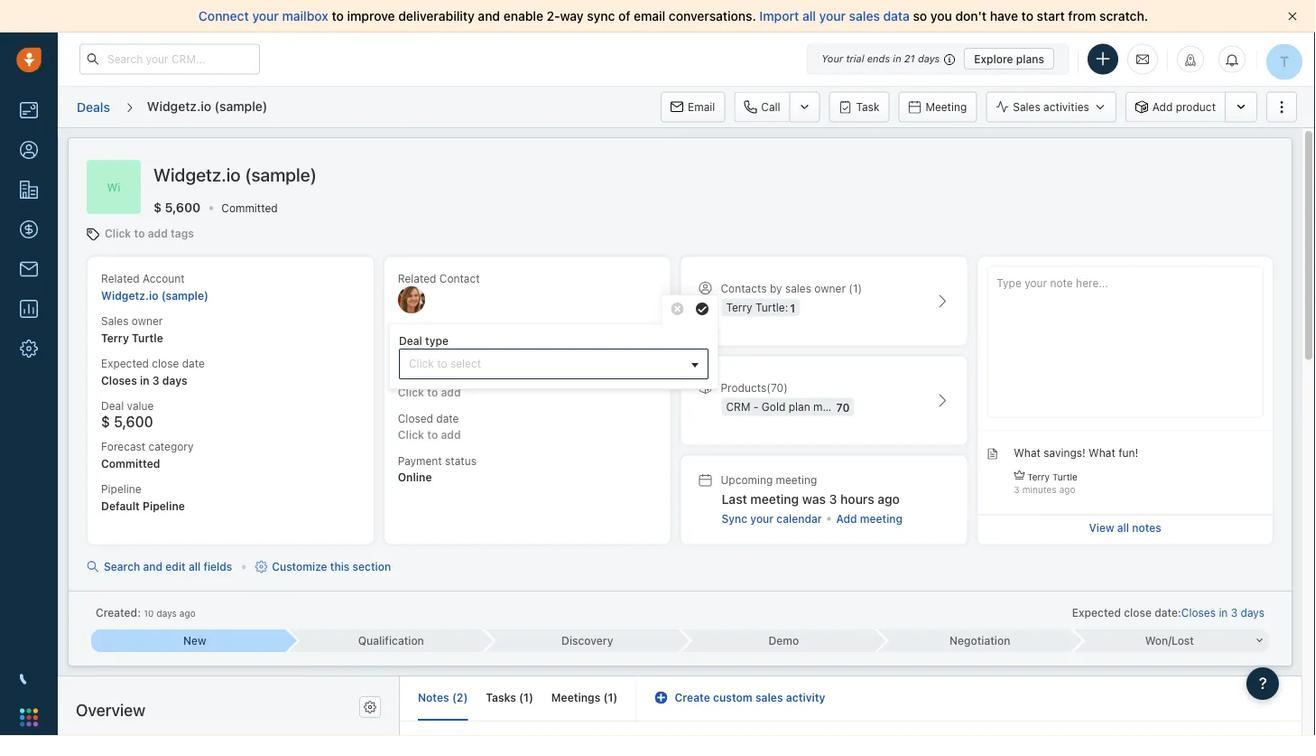 Task type: locate. For each thing, give the bounding box(es) containing it.
2
[[457, 691, 464, 704]]

meeting for upcoming
[[776, 474, 818, 486]]

0 vertical spatial widgetz.io
[[147, 98, 211, 113]]

add inside "closed date click to add"
[[441, 428, 461, 441]]

date
[[182, 357, 205, 370], [437, 412, 459, 424]]

plans
[[1017, 52, 1045, 65]]

1 horizontal spatial 1
[[608, 691, 614, 704]]

notes ( 2 )
[[418, 691, 468, 704]]

add left the product
[[1153, 101, 1173, 113]]

1 vertical spatial in
[[140, 374, 150, 387]]

sales left activities
[[1014, 101, 1041, 113]]

add up status
[[441, 428, 461, 441]]

3 ) from the left
[[614, 691, 618, 704]]

0 horizontal spatial committed
[[101, 457, 160, 470]]

custom
[[714, 691, 753, 704]]

0 horizontal spatial $
[[101, 413, 110, 430]]

3 up value
[[152, 374, 159, 387]]

0 vertical spatial terry
[[727, 301, 753, 314]]

date right closed at bottom
[[437, 412, 459, 424]]

add
[[1153, 101, 1173, 113], [837, 512, 858, 525]]

click
[[105, 227, 131, 240], [409, 357, 434, 370], [398, 386, 425, 399], [398, 428, 425, 441]]

your up your
[[820, 9, 846, 23]]

and inside search and edit all fields link
[[143, 561, 163, 573]]

terry inside terry turtle: 1
[[727, 301, 753, 314]]

ago down terry turtle
[[1060, 484, 1076, 495]]

email
[[634, 9, 666, 23]]

meeting up sync your calendar link
[[751, 492, 800, 507]]

terry inside sales owner terry turtle
[[101, 331, 129, 344]]

terry down contacts
[[727, 301, 753, 314]]

import
[[760, 9, 800, 23]]

0 vertical spatial $
[[154, 200, 162, 215]]

turtle up 3 minutes ago
[[1053, 471, 1078, 482]]

1 horizontal spatial sales
[[786, 282, 812, 294]]

tasks ( 1 )
[[486, 691, 534, 704]]

wi
[[107, 180, 121, 193]]

terry
[[727, 301, 753, 314], [101, 331, 129, 344], [1028, 471, 1050, 482]]

committed down forecast
[[101, 457, 160, 470]]

0 horizontal spatial owner
[[132, 315, 163, 327]]

widgetz.io up sales owner terry turtle
[[101, 289, 158, 301]]

pipeline default pipeline
[[101, 483, 185, 512]]

so
[[914, 9, 928, 23]]

2 ) from the left
[[529, 691, 534, 704]]

closes up value
[[101, 374, 137, 387]]

sales
[[1014, 101, 1041, 113], [101, 315, 129, 327]]

) right notes
[[464, 691, 468, 704]]

add for lost reason
[[441, 386, 461, 399]]

2 horizontal spatial 1
[[791, 302, 796, 314]]

2 vertical spatial widgetz.io
[[101, 289, 158, 301]]

expected down sales owner terry turtle
[[101, 357, 149, 370]]

0 vertical spatial meeting
[[776, 474, 818, 486]]

2 horizontal spatial )
[[614, 691, 618, 704]]

0 vertical spatial date
[[182, 357, 205, 370]]

0 horizontal spatial add
[[837, 512, 858, 525]]

1
[[791, 302, 796, 314], [524, 691, 529, 704], [608, 691, 614, 704]]

improve
[[347, 9, 395, 23]]

your for mailbox
[[252, 9, 279, 23]]

import all your sales data link
[[760, 9, 914, 23]]

pipeline right default
[[143, 500, 185, 512]]

won
[[1146, 634, 1169, 647]]

2 related from the left
[[398, 272, 437, 285]]

2 horizontal spatial (
[[604, 691, 608, 704]]

close inside expected close date closes in 3 days
[[152, 357, 179, 370]]

1 vertical spatial (sample)
[[245, 164, 317, 185]]

what
[[1015, 446, 1041, 459], [1089, 446, 1116, 459]]

0 horizontal spatial ago
[[180, 608, 196, 619]]

your left mailbox
[[252, 9, 279, 23]]

view all notes link
[[1090, 520, 1162, 535]]

product
[[1177, 101, 1217, 113]]

) right tasks
[[529, 691, 534, 704]]

(sample):
[[858, 400, 906, 413]]

1 horizontal spatial (
[[519, 691, 524, 704]]

1 right meetings
[[608, 691, 614, 704]]

5,600 down value
[[114, 413, 153, 430]]

widgetz.io (sample) down search your crm... text field
[[147, 98, 268, 113]]

1 horizontal spatial $
[[154, 200, 162, 215]]

connect your mailbox to improve deliverability and enable 2-way sync of email conversations. import all your sales data so you don't have to start from scratch.
[[199, 9, 1149, 23]]

related up widgetz.io (sample) link
[[101, 272, 140, 285]]

1 horizontal spatial turtle
[[1053, 471, 1078, 482]]

1 vertical spatial all
[[1118, 521, 1130, 534]]

committed right $ 5,600
[[222, 202, 278, 214]]

created: 10 days ago
[[96, 606, 196, 619]]

owner down widgetz.io (sample) link
[[132, 315, 163, 327]]

5,600 up tags
[[165, 200, 201, 215]]

add left tags
[[148, 227, 168, 240]]

terry up minutes
[[1028, 471, 1050, 482]]

explore plans
[[975, 52, 1045, 65]]

$ up click to add tags
[[154, 200, 162, 215]]

deliverability
[[399, 9, 475, 23]]

and left edit
[[143, 561, 163, 573]]

new link
[[91, 629, 288, 652]]

deals link
[[76, 93, 111, 121]]

close
[[152, 357, 179, 370], [1125, 606, 1152, 619]]

1 down contacts by sales owner (1)
[[791, 302, 796, 314]]

( right meetings
[[604, 691, 608, 704]]

sales left data
[[850, 9, 880, 23]]

lost right won
[[1172, 634, 1195, 647]]

1 vertical spatial committed
[[101, 457, 160, 470]]

0 horizontal spatial 5,600
[[114, 413, 153, 430]]

days inside created: 10 days ago
[[157, 608, 177, 619]]

lost
[[398, 369, 420, 382], [1172, 634, 1195, 647]]

add down hours in the right bottom of the page
[[837, 512, 858, 525]]

closes in 3 days link
[[1182, 605, 1265, 620]]

1 vertical spatial lost
[[1172, 634, 1195, 647]]

tasks
[[486, 691, 516, 704]]

add inside button
[[1153, 101, 1173, 113]]

0 vertical spatial and
[[478, 9, 500, 23]]

in left '21'
[[894, 53, 902, 65]]

click left select
[[409, 357, 434, 370]]

account
[[143, 272, 185, 285]]

0 horizontal spatial related
[[101, 272, 140, 285]]

last meeting was 3 hours ago
[[722, 492, 900, 507]]

to inside button
[[437, 357, 448, 370]]

in inside expected close date closes in 3 days
[[140, 374, 150, 387]]

0 horizontal spatial terry
[[101, 331, 129, 344]]

0 horizontal spatial and
[[143, 561, 163, 573]]

1 horizontal spatial )
[[529, 691, 534, 704]]

0 vertical spatial committed
[[222, 202, 278, 214]]

1 vertical spatial widgetz.io
[[154, 164, 241, 185]]

1 horizontal spatial expected
[[1073, 606, 1122, 619]]

2 horizontal spatial sales
[[850, 9, 880, 23]]

all right edit
[[189, 561, 201, 573]]

1 horizontal spatial your
[[751, 512, 774, 525]]

(sample) inside related account widgetz.io (sample)
[[161, 289, 209, 301]]

mailbox
[[282, 9, 329, 23]]

1 right tasks
[[524, 691, 529, 704]]

related left contact
[[398, 272, 437, 285]]

2 vertical spatial in
[[1220, 606, 1229, 619]]

2 vertical spatial terry
[[1028, 471, 1050, 482]]

contacts by sales owner (1)
[[721, 282, 863, 294]]

ends
[[868, 53, 891, 65]]

2 horizontal spatial in
[[1220, 606, 1229, 619]]

ago up add meeting
[[878, 492, 900, 507]]

notes
[[418, 691, 450, 704]]

terry for terry turtle: 1
[[727, 301, 753, 314]]

1 vertical spatial closes
[[1182, 606, 1217, 619]]

1 horizontal spatial 5,600
[[165, 200, 201, 215]]

70
[[837, 401, 850, 414]]

0 vertical spatial turtle
[[132, 331, 163, 344]]

all right view
[[1118, 521, 1130, 534]]

task
[[857, 101, 880, 113]]

0 horizontal spatial expected
[[101, 357, 149, 370]]

sales activities
[[1014, 101, 1090, 113]]

sync
[[722, 512, 748, 525]]

1 horizontal spatial owner
[[815, 282, 846, 294]]

1 inside terry turtle: 1
[[791, 302, 796, 314]]

qualification link
[[288, 629, 484, 652]]

1 vertical spatial 5,600
[[114, 413, 153, 430]]

meetings ( 1 )
[[552, 691, 618, 704]]

-
[[754, 400, 759, 413]]

1 horizontal spatial closes
[[1182, 606, 1217, 619]]

1 vertical spatial expected
[[1073, 606, 1122, 619]]

to down closed at bottom
[[427, 428, 438, 441]]

sales left "activity"
[[756, 691, 784, 704]]

days right 10
[[157, 608, 177, 619]]

from
[[1069, 9, 1097, 23]]

0 vertical spatial lost
[[398, 369, 420, 382]]

days right '21'
[[918, 53, 940, 65]]

1 vertical spatial sales
[[786, 282, 812, 294]]

activities
[[1044, 101, 1090, 113]]

turtle up expected close date closes in 3 days
[[132, 331, 163, 344]]

reason
[[423, 369, 458, 382]]

2 vertical spatial all
[[189, 561, 201, 573]]

and left enable
[[478, 9, 500, 23]]

21
[[905, 53, 916, 65]]

1 horizontal spatial date
[[437, 412, 459, 424]]

widgetz.io (sample) up $ 5,600
[[154, 164, 317, 185]]

date inside "closed date click to add"
[[437, 412, 459, 424]]

customize this section link
[[255, 559, 391, 575]]

closes up 'won / lost'
[[1182, 606, 1217, 619]]

scratch.
[[1100, 9, 1149, 23]]

1 vertical spatial sales
[[101, 315, 129, 327]]

sales down widgetz.io (sample) link
[[101, 315, 129, 327]]

in up value
[[140, 374, 150, 387]]

0 horizontal spatial closes
[[101, 374, 137, 387]]

related
[[101, 272, 140, 285], [398, 272, 437, 285]]

1 related from the left
[[101, 272, 140, 285]]

search and edit all fields link
[[87, 559, 232, 575]]

$ up forecast
[[101, 413, 110, 430]]

1 horizontal spatial terry
[[727, 301, 753, 314]]

widgetz.io down search your crm... text field
[[147, 98, 211, 113]]

expected for expected close date
[[101, 357, 149, 370]]

pipeline
[[101, 483, 141, 495], [143, 500, 185, 512]]

closes for expected close date
[[101, 374, 137, 387]]

sales owner terry turtle
[[101, 315, 163, 344]]

meeting up last meeting was 3 hours ago
[[776, 474, 818, 486]]

demo link
[[681, 629, 877, 652]]

1 vertical spatial add
[[441, 386, 461, 399]]

in right date:
[[1220, 606, 1229, 619]]

to left tags
[[134, 227, 145, 240]]

view all notes
[[1090, 521, 1162, 534]]

by
[[770, 282, 783, 294]]

to
[[332, 9, 344, 23], [1022, 9, 1034, 23], [134, 227, 145, 240], [437, 357, 448, 370], [427, 386, 438, 399], [427, 428, 438, 441]]

owner inside sales owner terry turtle
[[132, 315, 163, 327]]

sales right by
[[786, 282, 812, 294]]

0 horizontal spatial sales
[[756, 691, 784, 704]]

2 vertical spatial meeting
[[861, 512, 903, 525]]

( right notes
[[452, 691, 457, 704]]

1 vertical spatial terry
[[101, 331, 129, 344]]

5,600
[[165, 200, 201, 215], [114, 413, 153, 430]]

what up terry turtle
[[1015, 446, 1041, 459]]

meeting for add
[[861, 512, 903, 525]]

section
[[353, 561, 391, 573]]

your right the 'sync'
[[751, 512, 774, 525]]

0 vertical spatial sales
[[1014, 101, 1041, 113]]

sales activities button
[[987, 92, 1126, 122], [987, 92, 1117, 122]]

expected
[[101, 357, 149, 370], [1073, 606, 1122, 619]]

widgetz.io up $ 5,600
[[154, 164, 241, 185]]

your trial ends in 21 days
[[822, 53, 940, 65]]

related inside related account widgetz.io (sample)
[[101, 272, 140, 285]]

add down reason
[[441, 386, 461, 399]]

2-
[[547, 9, 560, 23]]

1 horizontal spatial all
[[803, 9, 816, 23]]

0 vertical spatial expected
[[101, 357, 149, 370]]

click up closed at bottom
[[398, 386, 425, 399]]

0 horizontal spatial turtle
[[132, 331, 163, 344]]

0 horizontal spatial what
[[1015, 446, 1041, 459]]

3 ( from the left
[[604, 691, 608, 704]]

1 vertical spatial date
[[437, 412, 459, 424]]

0 horizontal spatial your
[[252, 9, 279, 23]]

add inside lost reason click to add
[[441, 386, 461, 399]]

call button
[[735, 92, 790, 122]]

)
[[464, 691, 468, 704], [529, 691, 534, 704], [614, 691, 618, 704]]

$ inside deal value $ 5,600
[[101, 413, 110, 430]]

0 horizontal spatial 1
[[524, 691, 529, 704]]

2 horizontal spatial terry
[[1028, 471, 1050, 482]]

meeting down hours in the right bottom of the page
[[861, 512, 903, 525]]

sales inside sales owner terry turtle
[[101, 315, 129, 327]]

your
[[252, 9, 279, 23], [820, 9, 846, 23], [751, 512, 774, 525]]

start
[[1037, 9, 1066, 23]]

1 vertical spatial add
[[837, 512, 858, 525]]

close left date:
[[1125, 606, 1152, 619]]

0 vertical spatial closes
[[101, 374, 137, 387]]

ago up new link
[[180, 608, 196, 619]]

date inside expected close date closes in 3 days
[[182, 357, 205, 370]]

0 horizontal spatial (
[[452, 691, 457, 704]]

0 horizontal spatial pipeline
[[101, 483, 141, 495]]

1 horizontal spatial related
[[398, 272, 437, 285]]

closes for expected close date:
[[1182, 606, 1217, 619]]

2 horizontal spatial ago
[[1060, 484, 1076, 495]]

committed inside forecast category committed
[[101, 457, 160, 470]]

0 horizontal spatial date
[[182, 357, 205, 370]]

expected left date:
[[1073, 606, 1122, 619]]

( for notes
[[452, 691, 457, 704]]

close for date
[[152, 357, 179, 370]]

( right tasks
[[519, 691, 524, 704]]

0 horizontal spatial lost
[[398, 369, 420, 382]]

owner left (1)
[[815, 282, 846, 294]]

add for closed date
[[441, 428, 461, 441]]

2 vertical spatial sales
[[756, 691, 784, 704]]

days up category
[[162, 374, 187, 387]]

date down widgetz.io (sample) link
[[182, 357, 205, 370]]

0 horizontal spatial close
[[152, 357, 179, 370]]

expected inside expected close date closes in 3 days
[[101, 357, 149, 370]]

create custom sales activity
[[675, 691, 826, 704]]

) right meetings
[[614, 691, 618, 704]]

data
[[884, 9, 910, 23]]

your for calendar
[[751, 512, 774, 525]]

what left fun!
[[1089, 446, 1116, 459]]

deal inside deal value $ 5,600
[[101, 400, 124, 412]]

3 right was
[[830, 492, 838, 507]]

1 ( from the left
[[452, 691, 457, 704]]

terry up expected close date closes in 3 days
[[101, 331, 129, 344]]

1 horizontal spatial add
[[1153, 101, 1173, 113]]

closes inside expected close date closes in 3 days
[[101, 374, 137, 387]]

click down closed at bottom
[[398, 428, 425, 441]]

lost inside lost reason click to add
[[398, 369, 420, 382]]

1 horizontal spatial committed
[[222, 202, 278, 214]]

1 vertical spatial pipeline
[[143, 500, 185, 512]]

demo
[[769, 634, 799, 647]]

to down reason
[[427, 386, 438, 399]]

close down sales owner terry turtle
[[152, 357, 179, 370]]

1 horizontal spatial close
[[1125, 606, 1152, 619]]

0 vertical spatial pipeline
[[101, 483, 141, 495]]

1 ) from the left
[[464, 691, 468, 704]]

0 vertical spatial add
[[1153, 101, 1173, 113]]

type
[[424, 324, 447, 336], [425, 335, 449, 347]]

$ 5,600
[[154, 200, 201, 215]]

1 what from the left
[[1015, 446, 1041, 459]]

1 horizontal spatial sales
[[1014, 101, 1041, 113]]

terry turtle
[[1028, 471, 1078, 482]]

products(70)
[[721, 381, 788, 394]]

gold
[[762, 400, 786, 413]]

to left select
[[437, 357, 448, 370]]

0 horizontal spatial )
[[464, 691, 468, 704]]

0 horizontal spatial in
[[140, 374, 150, 387]]

1 vertical spatial meeting
[[751, 492, 800, 507]]

new
[[183, 634, 206, 647]]

2 vertical spatial (sample)
[[161, 289, 209, 301]]

1 vertical spatial owner
[[132, 315, 163, 327]]

lost left reason
[[398, 369, 420, 382]]

all right import at the right top
[[803, 9, 816, 23]]

) for tasks ( 1 )
[[529, 691, 534, 704]]

explore
[[975, 52, 1014, 65]]

email image
[[1137, 52, 1150, 67]]

2 ( from the left
[[519, 691, 524, 704]]

mng settings image
[[364, 701, 377, 714]]

pipeline up default
[[101, 483, 141, 495]]



Task type: describe. For each thing, give the bounding box(es) containing it.
last
[[722, 492, 748, 507]]

deals
[[77, 99, 110, 114]]

calendar
[[777, 512, 822, 525]]

to right mailbox
[[332, 9, 344, 23]]

default
[[101, 500, 140, 512]]

click inside click to select button
[[409, 357, 434, 370]]

freshworks switcher image
[[20, 708, 38, 726]]

click to select
[[409, 357, 482, 370]]

hours
[[841, 492, 875, 507]]

3 right date:
[[1232, 606, 1238, 619]]

this
[[330, 561, 350, 573]]

conversations.
[[669, 9, 757, 23]]

) for notes ( 2 )
[[464, 691, 468, 704]]

0 vertical spatial in
[[894, 53, 902, 65]]

1 horizontal spatial ago
[[878, 492, 900, 507]]

search and edit all fields
[[104, 561, 232, 573]]

expected for expected close date:
[[1073, 606, 1122, 619]]

enable
[[504, 9, 544, 23]]

savings!
[[1044, 446, 1086, 459]]

) for meetings ( 1 )
[[614, 691, 618, 704]]

negotiation link
[[877, 629, 1073, 652]]

related for related contact
[[398, 272, 437, 285]]

to inside "closed date click to add"
[[427, 428, 438, 441]]

sync
[[587, 9, 615, 23]]

call
[[762, 101, 781, 113]]

1 horizontal spatial pipeline
[[143, 500, 185, 512]]

trial
[[847, 53, 865, 65]]

to inside lost reason click to add
[[427, 386, 438, 399]]

5,600 inside deal value $ 5,600
[[114, 413, 153, 430]]

connect your mailbox link
[[199, 9, 332, 23]]

widgetz.io inside related account widgetz.io (sample)
[[101, 289, 158, 301]]

overview
[[76, 700, 146, 719]]

sales for owner
[[786, 282, 812, 294]]

add for add meeting
[[837, 512, 858, 525]]

terry for terry turtle
[[1028, 471, 1050, 482]]

1 for meetings ( 1 )
[[608, 691, 614, 704]]

meeting
[[926, 101, 968, 113]]

add meeting
[[837, 512, 903, 525]]

activity
[[786, 691, 826, 704]]

0 vertical spatial add
[[148, 227, 168, 240]]

meeting for last
[[751, 492, 800, 507]]

meetings
[[552, 691, 601, 704]]

1 vertical spatial widgetz.io (sample)
[[154, 164, 317, 185]]

( for meetings
[[604, 691, 608, 704]]

way
[[560, 9, 584, 23]]

close image
[[1289, 12, 1298, 21]]

create custom sales activity link
[[655, 691, 826, 704]]

days right date:
[[1242, 606, 1265, 619]]

expected close date closes in 3 days
[[101, 357, 205, 387]]

10
[[144, 608, 154, 619]]

customize this section
[[272, 561, 391, 573]]

edit
[[166, 561, 186, 573]]

contacts
[[721, 282, 767, 294]]

1 horizontal spatial lost
[[1172, 634, 1195, 647]]

notes
[[1133, 521, 1162, 534]]

meeting button
[[899, 92, 977, 122]]

online
[[398, 471, 432, 484]]

click to select button
[[399, 349, 709, 379]]

2 horizontal spatial your
[[820, 9, 846, 23]]

/
[[1169, 634, 1172, 647]]

sync your calendar link
[[722, 510, 822, 526]]

task button
[[830, 92, 890, 122]]

days inside expected close date closes in 3 days
[[162, 374, 187, 387]]

deal value $ 5,600
[[101, 400, 154, 430]]

add for add product
[[1153, 101, 1173, 113]]

to left start
[[1022, 9, 1034, 23]]

forecast category committed
[[101, 440, 194, 470]]

related for related account widgetz.io (sample)
[[101, 272, 140, 285]]

add meeting link
[[837, 510, 903, 526]]

payment status online
[[398, 454, 477, 484]]

1 horizontal spatial and
[[478, 9, 500, 23]]

0 vertical spatial sales
[[850, 9, 880, 23]]

click inside lost reason click to add
[[398, 386, 425, 399]]

fields
[[204, 561, 232, 573]]

status
[[445, 454, 477, 467]]

your
[[822, 53, 844, 65]]

contact
[[440, 272, 480, 285]]

connect
[[199, 9, 249, 23]]

( for tasks
[[519, 691, 524, 704]]

3 inside expected close date closes in 3 days
[[152, 374, 159, 387]]

2 what from the left
[[1089, 446, 1116, 459]]

sales for sales activities
[[1014, 101, 1041, 113]]

email
[[688, 101, 716, 113]]

2 horizontal spatial all
[[1118, 521, 1130, 534]]

sales for sales owner terry turtle
[[101, 315, 129, 327]]

what savings! what fun!
[[1015, 446, 1139, 459]]

turtle inside sales owner terry turtle
[[132, 331, 163, 344]]

have
[[991, 9, 1019, 23]]

(1)
[[849, 282, 863, 294]]

category
[[149, 440, 194, 453]]

view
[[1090, 521, 1115, 534]]

turtle:
[[756, 301, 789, 314]]

select
[[451, 357, 482, 370]]

minutes
[[1023, 484, 1057, 495]]

click down wi
[[105, 227, 131, 240]]

customize
[[272, 561, 327, 573]]

sales for activity
[[756, 691, 784, 704]]

qualification
[[358, 634, 424, 647]]

email button
[[661, 92, 726, 122]]

0 vertical spatial (sample)
[[215, 98, 268, 113]]

was
[[803, 492, 826, 507]]

search
[[104, 561, 140, 573]]

in for expected close date
[[140, 374, 150, 387]]

don't
[[956, 9, 987, 23]]

fun!
[[1119, 446, 1139, 459]]

close for date:
[[1125, 606, 1152, 619]]

in for expected close date:
[[1220, 606, 1229, 619]]

click inside "closed date click to add"
[[398, 428, 425, 441]]

0 vertical spatial owner
[[815, 282, 846, 294]]

crm
[[727, 400, 751, 413]]

0 vertical spatial 5,600
[[165, 200, 201, 215]]

date:
[[1155, 606, 1182, 619]]

negotiation
[[950, 634, 1011, 647]]

3 left minutes
[[1015, 484, 1020, 495]]

forecast
[[101, 440, 146, 453]]

ago inside created: 10 days ago
[[180, 608, 196, 619]]

1 for tasks ( 1 )
[[524, 691, 529, 704]]

0 horizontal spatial all
[[189, 561, 201, 573]]

widgetz.io (sample) link
[[101, 289, 209, 301]]

of
[[619, 9, 631, 23]]

discovery link
[[484, 629, 681, 652]]

Search your CRM... text field
[[79, 44, 260, 75]]

explore plans link
[[965, 48, 1055, 70]]

crm - gold plan monthly (sample):
[[727, 400, 906, 413]]

0 vertical spatial widgetz.io (sample)
[[147, 98, 268, 113]]

create
[[675, 691, 711, 704]]

1 vertical spatial turtle
[[1053, 471, 1078, 482]]

1 for terry turtle: 1
[[791, 302, 796, 314]]

click to add tags
[[105, 227, 194, 240]]

tags
[[171, 227, 194, 240]]

created:
[[96, 606, 141, 619]]



Task type: vqa. For each thing, say whether or not it's contained in the screenshot.
the top 'owner'
yes



